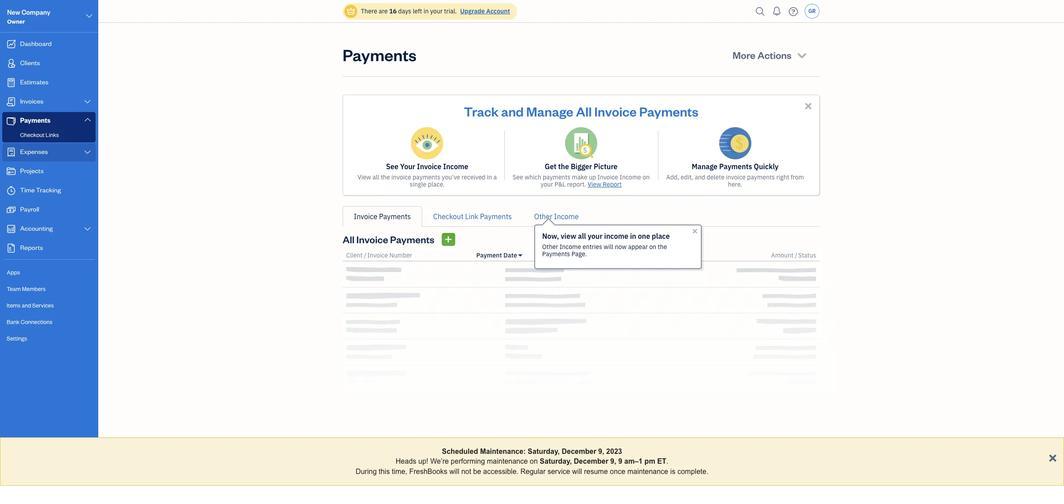 Task type: describe. For each thing, give the bounding box(es) containing it.
pm
[[645, 458, 655, 466]]

and for manage
[[501, 103, 524, 120]]

0 horizontal spatial manage
[[526, 103, 573, 120]]

payment
[[476, 252, 502, 260]]

checkout for checkout links
[[20, 131, 44, 138]]

see for which
[[513, 173, 523, 181]]

projects
[[20, 167, 44, 175]]

checkout link payments
[[433, 212, 512, 221]]

amount
[[771, 252, 793, 260]]

payments inside main element
[[20, 116, 51, 125]]

link
[[465, 212, 478, 221]]

more actions button
[[725, 44, 816, 66]]

single
[[410, 180, 426, 189]]

clients
[[20, 59, 40, 67]]

notifications image
[[770, 2, 784, 20]]

picture
[[594, 162, 618, 171]]

right
[[776, 173, 789, 181]]

more actions
[[733, 49, 792, 61]]

/ for internal
[[578, 252, 580, 260]]

timer image
[[6, 186, 17, 195]]

clients link
[[2, 55, 96, 73]]

all inside the see your invoice income view all the invoice payments you've received in a single place.
[[373, 173, 379, 181]]

be
[[473, 468, 481, 476]]

the inside the see your invoice income view all the invoice payments you've received in a single place.
[[381, 173, 390, 181]]

freshbooks
[[409, 468, 447, 476]]

quickly
[[754, 162, 779, 171]]

items and services link
[[2, 298, 96, 314]]

time tracking link
[[2, 182, 96, 200]]

client / invoice number
[[346, 252, 412, 260]]

new
[[7, 8, 20, 17]]

income inside now, view all your income in one place other income entries will now appear on the payments page.
[[560, 243, 581, 251]]

settings link
[[2, 331, 96, 347]]

in for now,
[[630, 232, 636, 241]]

connections
[[21, 319, 52, 326]]

money image
[[6, 205, 17, 214]]

apps link
[[2, 265, 96, 281]]

payments inside see which payments make up invoice income on your p&l report.
[[543, 173, 570, 181]]

received
[[462, 173, 485, 181]]

dashboard link
[[2, 35, 96, 54]]

view inside the see your invoice income view all the invoice payments you've received in a single place.
[[358, 173, 371, 181]]

links
[[46, 131, 59, 138]]

scheduled maintenance: saturday, december 9, 2023 heads up! we're performing maintenance on saturday, december 9, 9 am–1 pm et . during this time, freshbooks will not be accessible. regular service will resume once maintenance is complete.
[[356, 448, 708, 476]]

get the bigger picture
[[545, 162, 618, 171]]

bank
[[7, 319, 20, 326]]

status
[[798, 252, 816, 260]]

chart image
[[6, 225, 17, 234]]

dashboard
[[20, 39, 52, 48]]

maintenance:
[[480, 448, 526, 456]]

and for services
[[22, 302, 31, 309]]

p&l
[[555, 180, 566, 189]]

service
[[548, 468, 570, 476]]

caretdown image
[[519, 252, 522, 259]]

9
[[618, 458, 622, 466]]

income inside see which payments make up invoice income on your p&l report.
[[620, 173, 641, 181]]

internal
[[581, 252, 604, 260]]

edit,
[[681, 173, 693, 181]]

payroll
[[20, 205, 39, 214]]

chevron large down image for accounting
[[83, 226, 92, 233]]

is
[[670, 468, 675, 476]]

you've
[[442, 173, 460, 181]]

main element
[[0, 0, 121, 486]]

your
[[400, 162, 415, 171]]

new company owner
[[7, 8, 50, 25]]

here.
[[728, 180, 742, 189]]

view report
[[588, 180, 622, 189]]

in for there
[[424, 7, 429, 15]]

there are 16 days left in your trial. upgrade account
[[361, 7, 510, 15]]

checkout link payments link
[[422, 206, 523, 227]]

company
[[21, 8, 50, 17]]

invoice inside the see your invoice income view all the invoice payments you've received in a single place.
[[417, 162, 441, 171]]

delete
[[707, 173, 725, 181]]

number
[[389, 252, 412, 260]]

not
[[461, 468, 471, 476]]

checkout links
[[20, 131, 59, 138]]

invoice for payments
[[726, 173, 746, 181]]

settings
[[7, 335, 27, 342]]

crown image
[[346, 6, 356, 16]]

0 horizontal spatial 9,
[[598, 448, 604, 456]]

more
[[733, 49, 756, 61]]

heads
[[396, 458, 416, 466]]

add,
[[666, 173, 679, 181]]

invoices
[[20, 97, 43, 105]]

invoice inside see which payments make up invoice income on your p&l report.
[[598, 173, 618, 181]]

0 horizontal spatial will
[[449, 468, 459, 476]]

other income
[[534, 212, 579, 221]]

invoice payments
[[354, 212, 411, 221]]

see your invoice income view all the invoice payments you've received in a single place.
[[358, 162, 497, 189]]

on inside see which payments make up invoice income on your p&l report.
[[643, 173, 650, 181]]

see which payments make up invoice income on your p&l report.
[[513, 173, 650, 189]]

time,
[[392, 468, 407, 476]]

payment date
[[476, 252, 517, 260]]

team members link
[[2, 281, 96, 297]]

gr
[[808, 8, 816, 14]]

your inside now, view all your income in one place other income entries will now appear on the payments page.
[[588, 232, 603, 241]]

date
[[504, 252, 517, 260]]

chevron large down image for expenses
[[83, 149, 92, 156]]

amount / status
[[771, 252, 816, 260]]

0 vertical spatial maintenance
[[487, 458, 528, 466]]

apps
[[7, 269, 20, 276]]

invoice image
[[6, 97, 17, 106]]

all invoice payments
[[343, 233, 434, 246]]

from
[[791, 173, 804, 181]]

amount button
[[771, 252, 793, 260]]

payroll link
[[2, 201, 96, 219]]

chevron large down image for payments
[[83, 116, 92, 123]]

1 horizontal spatial will
[[572, 468, 582, 476]]



Task type: vqa. For each thing, say whether or not it's contained in the screenshot.
/
yes



Task type: locate. For each thing, give the bounding box(es) containing it.
/ right client on the bottom
[[364, 252, 366, 260]]

all
[[576, 103, 592, 120], [343, 233, 355, 246]]

2 chevron large down image from the top
[[83, 226, 92, 233]]

type button
[[563, 252, 577, 260]]

place.
[[428, 180, 445, 189]]

see for your
[[386, 162, 398, 171]]

see left which
[[513, 173, 523, 181]]

trial.
[[444, 7, 457, 15]]

estimate image
[[6, 78, 17, 87]]

see your invoice income image
[[411, 127, 443, 159]]

1 invoice from the left
[[391, 173, 411, 181]]

manage payments quickly image
[[719, 127, 751, 159]]

your up entries
[[588, 232, 603, 241]]

complete.
[[677, 468, 708, 476]]

0 vertical spatial chevron large down image
[[85, 11, 93, 21]]

1 vertical spatial see
[[513, 173, 523, 181]]

entries
[[583, 243, 602, 251]]

saturday, up regular
[[528, 448, 560, 456]]

the down place
[[658, 243, 667, 251]]

2 vertical spatial the
[[658, 243, 667, 251]]

expenses
[[20, 147, 48, 156]]

payments inside manage payments quickly add, edit, and delete invoice payments right from here.
[[719, 162, 752, 171]]

0 vertical spatial 9,
[[598, 448, 604, 456]]

team members
[[7, 285, 46, 293]]

close image
[[691, 228, 699, 235]]

1 horizontal spatial see
[[513, 173, 523, 181]]

1 vertical spatial chevron large down image
[[83, 226, 92, 233]]

on inside now, view all your income in one place other income entries will now appear on the payments page.
[[649, 243, 656, 251]]

income
[[604, 232, 628, 241]]

maintenance down pm
[[627, 468, 668, 476]]

tracking
[[36, 186, 61, 194]]

1 horizontal spatial manage
[[692, 162, 718, 171]]

2 horizontal spatial your
[[588, 232, 603, 241]]

× dialog
[[0, 438, 1064, 486]]

1 horizontal spatial all
[[576, 103, 592, 120]]

invoice
[[594, 103, 637, 120], [417, 162, 441, 171], [598, 173, 618, 181], [354, 212, 377, 221], [356, 233, 388, 246], [367, 252, 388, 260]]

are
[[379, 7, 388, 15]]

close image
[[803, 101, 814, 111]]

and inside manage payments quickly add, edit, and delete invoice payments right from here.
[[695, 173, 705, 181]]

income up 'type'
[[560, 243, 581, 251]]

invoice right 'delete'
[[726, 173, 746, 181]]

2 horizontal spatial payments
[[747, 173, 775, 181]]

1 vertical spatial and
[[695, 173, 705, 181]]

invoices link
[[2, 93, 96, 111]]

payments for add,
[[747, 173, 775, 181]]

am–1
[[624, 458, 643, 466]]

checkout up expenses
[[20, 131, 44, 138]]

3 / from the left
[[795, 252, 797, 260]]

get the bigger picture image
[[565, 127, 597, 159]]

0 horizontal spatial payments
[[413, 173, 440, 181]]

go to help image
[[786, 5, 801, 18]]

in inside now, view all your income in one place other income entries will now appear on the payments page.
[[630, 232, 636, 241]]

chevrondown image
[[796, 49, 808, 61]]

chevron large down image inside accounting link
[[83, 226, 92, 233]]

1 vertical spatial 9,
[[610, 458, 616, 466]]

now
[[615, 243, 627, 251]]

all inside now, view all your income in one place other income entries will now appear on the payments page.
[[578, 232, 586, 241]]

0 vertical spatial saturday,
[[528, 448, 560, 456]]

2 horizontal spatial will
[[604, 243, 613, 251]]

see left your
[[386, 162, 398, 171]]

1 / from the left
[[364, 252, 366, 260]]

expenses link
[[2, 143, 96, 162]]

other
[[534, 212, 552, 221], [542, 243, 558, 251]]

0 horizontal spatial in
[[424, 7, 429, 15]]

view
[[561, 232, 576, 241]]

1 chevron large down image from the top
[[83, 98, 92, 105]]

bank connections
[[7, 319, 52, 326]]

invoice inside the see your invoice income view all the invoice payments you've received in a single place.
[[391, 173, 411, 181]]

0 vertical spatial the
[[558, 162, 569, 171]]

a
[[494, 173, 497, 181]]

0 horizontal spatial the
[[381, 173, 390, 181]]

resume
[[584, 468, 608, 476]]

income up you've
[[443, 162, 468, 171]]

0 vertical spatial your
[[430, 7, 443, 15]]

income up view
[[554, 212, 579, 221]]

items
[[7, 302, 21, 309]]

payments inside the see your invoice income view all the invoice payments you've received in a single place.
[[413, 173, 440, 181]]

2 horizontal spatial and
[[695, 173, 705, 181]]

scheduled
[[442, 448, 478, 456]]

chevron large down image up payments link at the left of the page
[[83, 98, 92, 105]]

regular
[[521, 468, 546, 476]]

chevron large down image down payroll link on the top left
[[83, 226, 92, 233]]

type
[[563, 252, 577, 260]]

your inside see which payments make up invoice income on your p&l report.
[[541, 180, 553, 189]]

on
[[643, 173, 650, 181], [649, 243, 656, 251], [530, 458, 538, 466]]

bigger
[[571, 162, 592, 171]]

reports
[[20, 243, 43, 252]]

1 horizontal spatial 9,
[[610, 458, 616, 466]]

account
[[486, 7, 510, 15]]

on down place
[[649, 243, 656, 251]]

2 horizontal spatial in
[[630, 232, 636, 241]]

1 horizontal spatial all
[[578, 232, 586, 241]]

and right edit,
[[695, 173, 705, 181]]

2 invoice from the left
[[726, 173, 746, 181]]

will up notes
[[604, 243, 613, 251]]

checkout inside main element
[[20, 131, 44, 138]]

checkout up add a new payment image at left
[[433, 212, 463, 221]]

2 vertical spatial in
[[630, 232, 636, 241]]

will inside now, view all your income in one place other income entries will now appear on the payments page.
[[604, 243, 613, 251]]

1 vertical spatial saturday,
[[540, 458, 572, 466]]

other income link
[[523, 206, 590, 227]]

reports link
[[2, 239, 96, 258]]

see inside the see your invoice income view all the invoice payments you've received in a single place.
[[386, 162, 398, 171]]

and right track
[[501, 103, 524, 120]]

9, left "9"
[[610, 458, 616, 466]]

dashboard image
[[6, 40, 17, 49]]

chevron large down image
[[85, 11, 93, 21], [83, 116, 92, 123], [83, 149, 92, 156]]

owner
[[7, 18, 25, 25]]

see inside see which payments make up invoice income on your p&l report.
[[513, 173, 523, 181]]

chevron large down image inside the invoices link
[[83, 98, 92, 105]]

items and services
[[7, 302, 54, 309]]

0 vertical spatial december
[[562, 448, 596, 456]]

will right service
[[572, 468, 582, 476]]

payment image
[[6, 117, 17, 126]]

upgrade
[[460, 7, 485, 15]]

report
[[603, 180, 622, 189]]

up
[[589, 173, 596, 181]]

0 vertical spatial checkout
[[20, 131, 44, 138]]

0 vertical spatial and
[[501, 103, 524, 120]]

0 vertical spatial in
[[424, 7, 429, 15]]

0 vertical spatial chevron large down image
[[83, 98, 92, 105]]

manage inside manage payments quickly add, edit, and delete invoice payments right from here.
[[692, 162, 718, 171]]

all right view
[[578, 232, 586, 241]]

your left 'p&l'
[[541, 180, 553, 189]]

1 horizontal spatial in
[[487, 173, 492, 181]]

2 horizontal spatial /
[[795, 252, 797, 260]]

chevron large down image for invoices
[[83, 98, 92, 105]]

on inside scheduled maintenance: saturday, december 9, 2023 heads up! we're performing maintenance on saturday, december 9, 9 am–1 pm et . during this time, freshbooks will not be accessible. regular service will resume once maintenance is complete.
[[530, 458, 538, 466]]

other up now,
[[534, 212, 552, 221]]

1 vertical spatial the
[[381, 173, 390, 181]]

payments
[[343, 44, 417, 65], [639, 103, 698, 120], [20, 116, 51, 125], [719, 162, 752, 171], [379, 212, 411, 221], [480, 212, 512, 221], [390, 233, 434, 246], [542, 250, 570, 258]]

1 payments from the left
[[413, 173, 440, 181]]

in left a
[[487, 173, 492, 181]]

0 vertical spatial on
[[643, 173, 650, 181]]

other inside now, view all your income in one place other income entries will now appear on the payments page.
[[542, 243, 558, 251]]

track and manage all invoice payments
[[464, 103, 698, 120]]

add a new payment image
[[444, 234, 453, 245]]

invoice inside manage payments quickly add, edit, and delete invoice payments right from here.
[[726, 173, 746, 181]]

0 vertical spatial manage
[[526, 103, 573, 120]]

3 payments from the left
[[747, 173, 775, 181]]

income inside the see your invoice income view all the invoice payments you've received in a single place.
[[443, 162, 468, 171]]

expense image
[[6, 148, 17, 157]]

1 horizontal spatial view
[[588, 180, 601, 189]]

services
[[32, 302, 54, 309]]

the right get on the top right of page
[[558, 162, 569, 171]]

and right items in the bottom left of the page
[[22, 302, 31, 309]]

the
[[558, 162, 569, 171], [381, 173, 390, 181], [658, 243, 667, 251]]

/ for status
[[795, 252, 797, 260]]

1 vertical spatial december
[[574, 458, 608, 466]]

2 horizontal spatial the
[[658, 243, 667, 251]]

see
[[386, 162, 398, 171], [513, 173, 523, 181]]

/ left status
[[795, 252, 797, 260]]

1 vertical spatial chevron large down image
[[83, 116, 92, 123]]

1 vertical spatial maintenance
[[627, 468, 668, 476]]

search image
[[753, 5, 767, 18]]

0 vertical spatial see
[[386, 162, 398, 171]]

in left one
[[630, 232, 636, 241]]

will left not
[[449, 468, 459, 476]]

payments inside now, view all your income in one place other income entries will now appear on the payments page.
[[542, 250, 570, 258]]

/ right 'type'
[[578, 252, 580, 260]]

0 horizontal spatial view
[[358, 173, 371, 181]]

1 horizontal spatial payments
[[543, 173, 570, 181]]

accounting
[[20, 224, 53, 233]]

payments
[[413, 173, 440, 181], [543, 173, 570, 181], [747, 173, 775, 181]]

days
[[398, 7, 411, 15]]

0 horizontal spatial see
[[386, 162, 398, 171]]

payments down the quickly
[[747, 173, 775, 181]]

payments for income
[[413, 173, 440, 181]]

on left add,
[[643, 173, 650, 181]]

during
[[356, 468, 377, 476]]

this
[[379, 468, 390, 476]]

×
[[1049, 449, 1057, 465]]

type / internal notes
[[563, 252, 622, 260]]

projects link
[[2, 163, 96, 181]]

report.
[[567, 180, 586, 189]]

place
[[652, 232, 670, 241]]

1 vertical spatial all
[[578, 232, 586, 241]]

client image
[[6, 59, 17, 68]]

0 vertical spatial all
[[576, 103, 592, 120]]

other down now,
[[542, 243, 558, 251]]

page.
[[572, 250, 587, 258]]

1 vertical spatial other
[[542, 243, 558, 251]]

1 vertical spatial your
[[541, 180, 553, 189]]

0 horizontal spatial maintenance
[[487, 458, 528, 466]]

your left trial.
[[430, 7, 443, 15]]

view up invoice payments
[[358, 173, 371, 181]]

once
[[610, 468, 625, 476]]

we're
[[430, 458, 449, 466]]

1 horizontal spatial invoice
[[726, 173, 746, 181]]

chevron large down image
[[83, 98, 92, 105], [83, 226, 92, 233]]

checkout for checkout link payments
[[433, 212, 463, 221]]

0 horizontal spatial invoice
[[391, 173, 411, 181]]

all up get the bigger picture
[[576, 103, 592, 120]]

in right left
[[424, 7, 429, 15]]

/ for invoice
[[364, 252, 366, 260]]

1 vertical spatial manage
[[692, 162, 718, 171]]

maintenance
[[487, 458, 528, 466], [627, 468, 668, 476]]

9, left 2023 at bottom
[[598, 448, 604, 456]]

1 horizontal spatial and
[[501, 103, 524, 120]]

income
[[443, 162, 468, 171], [620, 173, 641, 181], [554, 212, 579, 221], [560, 243, 581, 251]]

make
[[572, 173, 587, 181]]

2 vertical spatial and
[[22, 302, 31, 309]]

and inside main element
[[22, 302, 31, 309]]

will
[[604, 243, 613, 251], [449, 468, 459, 476], [572, 468, 582, 476]]

1 horizontal spatial checkout
[[433, 212, 463, 221]]

estimates link
[[2, 74, 96, 92]]

payments down get on the top right of page
[[543, 173, 570, 181]]

view
[[358, 173, 371, 181], [588, 180, 601, 189]]

2 vertical spatial chevron large down image
[[83, 149, 92, 156]]

manage payments quickly add, edit, and delete invoice payments right from here.
[[666, 162, 804, 189]]

now, view all your income in one place other income entries will now appear on the payments page.
[[542, 232, 670, 258]]

time
[[20, 186, 35, 194]]

on up regular
[[530, 458, 538, 466]]

2 / from the left
[[578, 252, 580, 260]]

all up invoice payments link
[[373, 173, 379, 181]]

now,
[[542, 232, 559, 241]]

view right make
[[588, 180, 601, 189]]

0 horizontal spatial your
[[430, 7, 443, 15]]

project image
[[6, 167, 17, 176]]

0 horizontal spatial checkout
[[20, 131, 44, 138]]

1 vertical spatial in
[[487, 173, 492, 181]]

left
[[413, 7, 422, 15]]

maintenance down maintenance:
[[487, 458, 528, 466]]

1 horizontal spatial maintenance
[[627, 468, 668, 476]]

december
[[562, 448, 596, 456], [574, 458, 608, 466]]

in inside the see your invoice income view all the invoice payments you've received in a single place.
[[487, 173, 492, 181]]

accounting link
[[2, 220, 96, 239]]

upgrade account link
[[458, 7, 510, 15]]

there
[[361, 7, 377, 15]]

payments inside manage payments quickly add, edit, and delete invoice payments right from here.
[[747, 173, 775, 181]]

0 vertical spatial other
[[534, 212, 552, 221]]

income right up
[[620, 173, 641, 181]]

1 horizontal spatial your
[[541, 180, 553, 189]]

1 vertical spatial checkout
[[433, 212, 463, 221]]

payments down your
[[413, 173, 440, 181]]

et
[[657, 458, 666, 466]]

1 vertical spatial all
[[343, 233, 355, 246]]

2 vertical spatial your
[[588, 232, 603, 241]]

0 horizontal spatial and
[[22, 302, 31, 309]]

saturday, up service
[[540, 458, 572, 466]]

0 vertical spatial all
[[373, 173, 379, 181]]

1 vertical spatial on
[[649, 243, 656, 251]]

2 payments from the left
[[543, 173, 570, 181]]

all up client on the bottom
[[343, 233, 355, 246]]

invoice for your
[[391, 173, 411, 181]]

0 horizontal spatial /
[[364, 252, 366, 260]]

accessible.
[[483, 468, 519, 476]]

1 horizontal spatial /
[[578, 252, 580, 260]]

report image
[[6, 244, 17, 253]]

2 vertical spatial on
[[530, 458, 538, 466]]

actions
[[758, 49, 792, 61]]

0 horizontal spatial all
[[373, 173, 379, 181]]

1 horizontal spatial the
[[558, 162, 569, 171]]

the inside now, view all your income in one place other income entries will now appear on the payments page.
[[658, 243, 667, 251]]

invoice down your
[[391, 173, 411, 181]]

0 horizontal spatial all
[[343, 233, 355, 246]]

the left single
[[381, 173, 390, 181]]



